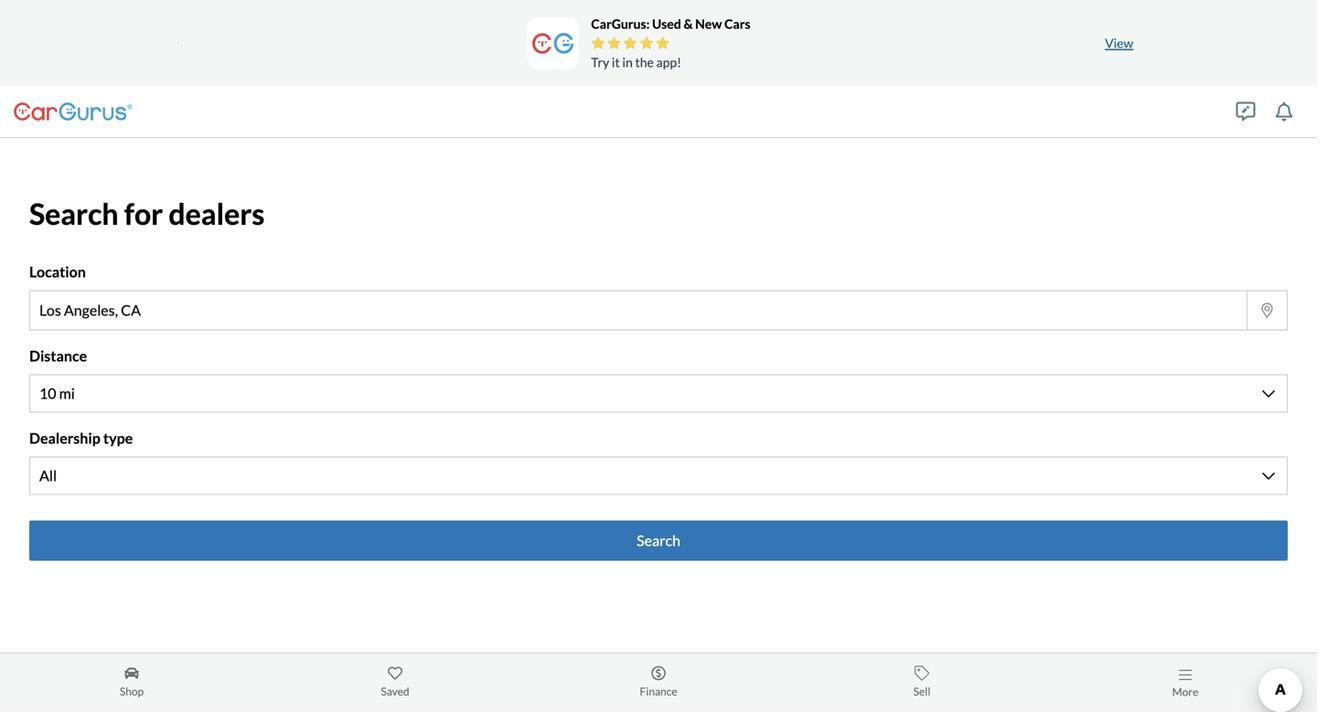 Task type: vqa. For each thing, say whether or not it's contained in the screenshot.
$23,498
no



Task type: locate. For each thing, give the bounding box(es) containing it.
dealers
[[169, 196, 265, 231]]

open notifications navigation icon image
[[1275, 102, 1294, 121]]

cargurus: used & new cars
[[591, 16, 751, 32]]

the
[[635, 54, 654, 70]]

more button
[[1054, 663, 1317, 703]]

finance
[[640, 685, 677, 698]]

sell link
[[790, 663, 1054, 703]]

for
[[124, 196, 163, 231]]

&
[[684, 16, 693, 32]]

cargurus logo homepage link image
[[14, 93, 133, 130]]

search
[[29, 196, 119, 231], [637, 532, 680, 550]]

try it in the app!
[[591, 54, 681, 70]]

1 horizontal spatial search
[[637, 532, 680, 550]]

find my location image
[[1258, 303, 1276, 318]]

shop
[[120, 685, 144, 698]]

0 horizontal spatial search
[[29, 196, 119, 231]]

Location text field
[[30, 291, 1247, 330]]

cargurus logo homepage link link
[[14, 93, 133, 130]]

cars
[[724, 16, 751, 32]]

search for dealers
[[29, 196, 265, 231]]

more
[[1172, 685, 1199, 699]]

shop link
[[0, 663, 263, 703]]

cargurus:
[[591, 16, 650, 32]]

type
[[103, 429, 133, 447]]

1 vertical spatial search
[[637, 532, 680, 550]]

try
[[591, 54, 609, 70]]

app!
[[656, 54, 681, 70]]

new
[[695, 16, 722, 32]]

dealership type
[[29, 429, 133, 447]]

saved
[[381, 685, 409, 698]]

0 vertical spatial search
[[29, 196, 119, 231]]

search button
[[29, 521, 1288, 561]]

search inside button
[[637, 532, 680, 550]]



Task type: describe. For each thing, give the bounding box(es) containing it.
dealership
[[29, 429, 100, 447]]

search for search for dealers
[[29, 196, 119, 231]]

finance link
[[527, 663, 790, 703]]

saved link
[[263, 663, 527, 703]]

in
[[622, 54, 633, 70]]

view
[[1105, 35, 1134, 51]]

distance
[[29, 347, 87, 365]]

sell
[[913, 685, 931, 698]]

search for search
[[637, 532, 680, 550]]

add a car review image
[[1236, 102, 1255, 121]]

view link
[[1092, 22, 1146, 64]]

it
[[612, 54, 620, 70]]

location
[[29, 263, 86, 281]]

used
[[652, 16, 681, 32]]



